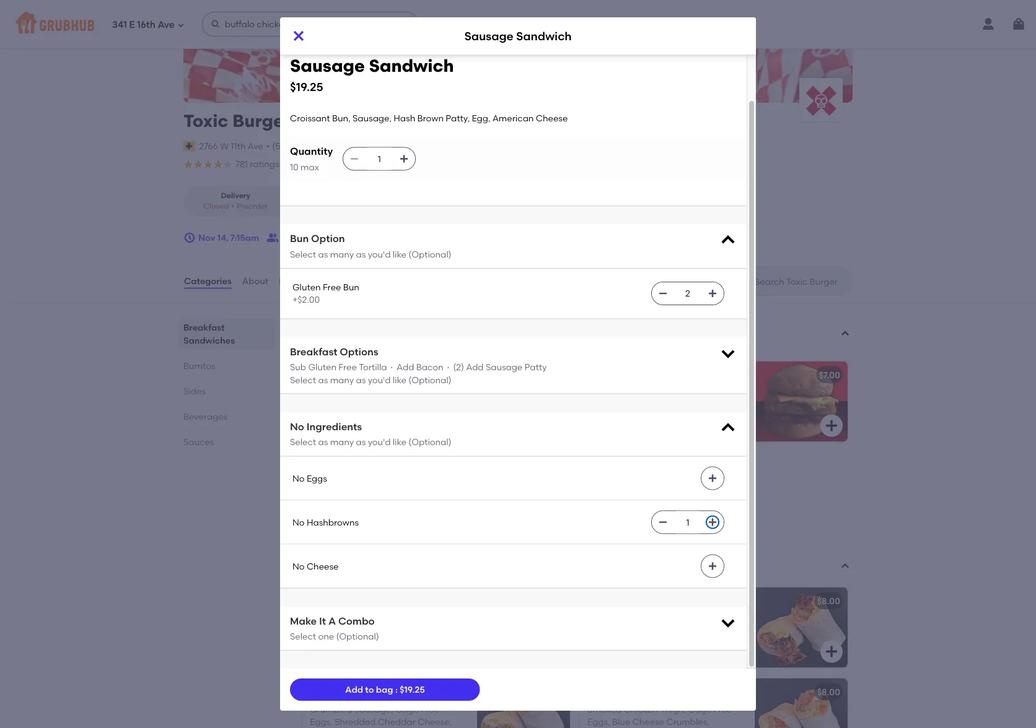 Task type: describe. For each thing, give the bounding box(es) containing it.
• inside delivery closed • preorder
[[231, 202, 234, 211]]

cheese,
[[393, 626, 427, 637]]

like inside breakfast options sub gluten free tortilla ∙ add bacon ∙ ( 2 ) add sausage patty select as many as you'd like (optional)
[[393, 375, 407, 385]]

93
[[356, 159, 367, 170]]

mi
[[346, 202, 355, 211]]

croissant inside croissant bun, smoked bacon, hash brown patty, egg, american cheese
[[588, 388, 628, 398]]

sausage inside sausage sandwich $19.25
[[290, 55, 365, 76]]

smoked inside croissant bun, smoked bacon, hash brown patty, egg, american cheese
[[650, 388, 684, 398]]

wrapped
[[407, 639, 447, 649]]

bun inside gluten free bun +$2.00
[[343, 282, 359, 293]]

bun inside 'bun option select as many as you'd like (optional)'
[[290, 233, 309, 245]]

1 horizontal spatial $19.25
[[400, 685, 425, 696]]

341
[[112, 19, 127, 30]]

bacon
[[416, 362, 444, 373]]

(optional) inside make it a combo select one (optional)
[[336, 632, 379, 642]]

toxic burger logo image
[[800, 78, 843, 121]]

patties,
[[362, 639, 393, 649]]

svg image inside nov 14, 7:15am button
[[183, 232, 196, 244]]

input item quantity number field for quantity
[[366, 148, 393, 170]]

255-
[[294, 141, 312, 151]]

like for ingredients
[[393, 437, 407, 448]]

no cheese
[[293, 561, 339, 572]]

smoked bacon, cage free eggs, shredded cheddar cheese, crispy hash brown patties, all wrapped in a flour tortilla. gluten free tortilla available. button
[[302, 588, 570, 675]]

2766 w 11th ave
[[199, 141, 263, 151]]

good
[[308, 160, 328, 169]]

delivery
[[221, 191, 250, 200]]

max
[[301, 162, 319, 172]]

1 vertical spatial croissant bun, sausage, hash brown patty, egg, american cheese
[[310, 388, 460, 411]]

(optional) inside no ingredients select as many as you'd like (optional)
[[409, 437, 452, 448]]

tortilla inside breakfast options sub gluten free tortilla ∙ add bacon ∙ ( 2 ) add sausage patty select as many as you'd like (optional)
[[359, 362, 387, 373]]

burritos tab
[[183, 360, 270, 373]]

90
[[287, 159, 297, 170]]

sub
[[290, 362, 306, 373]]

2 $8.00 button from the top
[[580, 679, 848, 729]]

make
[[290, 615, 317, 628]]

bag
[[376, 685, 393, 696]]

brown inside croissant bun, smoked bacon, hash brown patty, egg, american cheese
[[588, 400, 614, 411]]

time
[[390, 160, 406, 169]]

breakfast sandwiches new!
[[300, 319, 446, 346]]

sausage burrito image
[[477, 679, 570, 729]]

burger
[[233, 111, 291, 131]]

breakfast options sub gluten free tortilla ∙ add bacon ∙ ( 2 ) add sausage patty select as many as you'd like (optional)
[[290, 346, 547, 385]]

subscription pass image
[[183, 141, 196, 151]]

tortilla.
[[340, 652, 371, 662]]

(
[[453, 362, 456, 373]]

$8.00 for 2nd $8.00 button from the bottom
[[817, 596, 841, 607]]

croissant bun, smoked bacon, hash brown patty, egg, american cheese
[[588, 388, 740, 411]]

search icon image
[[735, 274, 750, 289]]

available.
[[310, 664, 351, 675]]

egg, inside croissant bun, smoked bacon, hash brown patty, egg, american cheese
[[642, 400, 661, 411]]

hash inside croissant bun, smoked bacon, hash brown patty, egg, american cheese
[[718, 388, 740, 398]]

no for cheese
[[293, 561, 305, 572]]

2.3 mi
[[333, 202, 355, 211]]

1 vertical spatial sausage,
[[373, 388, 412, 398]]

start
[[282, 233, 302, 243]]

e
[[129, 19, 135, 30]]

2 vertical spatial input item quantity number field
[[674, 512, 702, 534]]

14,
[[217, 233, 228, 243]]

0 horizontal spatial sausage sandwich
[[310, 370, 391, 381]]

sauces tab
[[183, 436, 270, 449]]

ratings
[[250, 159, 279, 170]]

1 horizontal spatial add
[[397, 362, 414, 373]]

quantity 10 max
[[290, 145, 333, 172]]

burritos inside button
[[300, 559, 351, 575]]

781 ratings
[[236, 159, 279, 170]]

select inside 'bun option select as many as you'd like (optional)'
[[290, 249, 316, 260]]

1 horizontal spatial •
[[266, 141, 270, 151]]

)
[[461, 362, 464, 373]]

all
[[395, 639, 405, 649]]

sides
[[183, 386, 206, 397]]

toxic burger
[[183, 111, 291, 131]]

sausage inside breakfast options sub gluten free tortilla ∙ add bacon ∙ ( 2 ) add sausage patty select as many as you'd like (optional)
[[486, 362, 523, 373]]

egg & cheese sandwich image
[[477, 453, 570, 533]]

bun, inside croissant bun, smoked bacon, hash brown patty, egg, american cheese
[[630, 388, 648, 398]]

10
[[290, 162, 299, 172]]

free inside breakfast options sub gluten free tortilla ∙ add bacon ∙ ( 2 ) add sausage patty select as many as you'd like (optional)
[[339, 362, 357, 373]]

sausage sandwich $19.25
[[290, 55, 454, 94]]

gluten free bun +$2.00
[[293, 282, 359, 305]]

pulled pork burrito image
[[755, 588, 848, 668]]

add to bag : $19.25
[[345, 685, 425, 696]]

preorder
[[237, 202, 268, 211]]

no for hashbrowns
[[293, 517, 305, 528]]

one
[[318, 632, 334, 642]]

input item quantity number field for gluten free bun
[[674, 283, 702, 305]]

2 ∙ from the left
[[446, 362, 451, 373]]

sausage sandwich image
[[477, 362, 570, 442]]

2766 w 11th ave button
[[198, 139, 264, 153]]

0 vertical spatial sausage,
[[353, 113, 392, 124]]

shredded for crumbled
[[335, 717, 376, 728]]

about button
[[242, 259, 269, 304]]

start group order
[[282, 233, 354, 243]]

croissant bun, hash brown patty, egg, american cheese button
[[302, 453, 570, 533]]

brown inside croissant bun, hash brown patty, egg, american cheese
[[396, 479, 423, 489]]

:
[[395, 685, 398, 696]]

you'd for option
[[368, 249, 391, 260]]

11th
[[231, 141, 246, 151]]

group
[[304, 233, 329, 243]]

select inside breakfast options sub gluten free tortilla ∙ add bacon ∙ ( 2 ) add sausage patty select as many as you'd like (optional)
[[290, 375, 316, 385]]

breakfast sandwiches tab
[[183, 321, 270, 347]]

about
[[242, 276, 268, 287]]

cheese inside croissant bun, smoked bacon, hash brown patty, egg, american cheese
[[706, 400, 738, 411]]

option group containing delivery closed • preorder
[[183, 186, 396, 217]]

eggs
[[307, 473, 327, 484]]

options
[[340, 346, 379, 358]]

nov
[[198, 233, 215, 243]]

start group order button
[[267, 227, 354, 249]]

hashbrowns
[[307, 517, 359, 528]]

select inside make it a combo select one (optional)
[[290, 632, 316, 642]]

new!
[[300, 337, 318, 346]]

on time delivery
[[377, 160, 436, 169]]

many for option
[[330, 249, 354, 260]]

no ingredients select as many as you'd like (optional)
[[290, 421, 452, 448]]

sandwiches for breakfast sandwiches
[[183, 335, 235, 346]]

breakfast for breakfast sandwiches
[[183, 322, 225, 333]]

+$2.00
[[293, 295, 320, 305]]

a
[[328, 615, 336, 628]]

0 vertical spatial sausage sandwich
[[465, 29, 572, 43]]

toxic
[[183, 111, 228, 131]]

hash inside smoked bacon, cage free eggs, shredded cheddar cheese, crispy hash brown patties, all wrapped in a flour tortilla. gluten free tortilla available.
[[310, 639, 332, 649]]

2766
[[199, 141, 218, 151]]

select inside no ingredients select as many as you'd like (optional)
[[290, 437, 316, 448]]



Task type: vqa. For each thing, say whether or not it's contained in the screenshot.
the middle like
yes



Task type: locate. For each thing, give the bounding box(es) containing it.
2 vertical spatial you'd
[[368, 437, 391, 448]]

cage
[[378, 614, 401, 624], [396, 705, 419, 715]]

1 vertical spatial cheddar
[[378, 717, 416, 728]]

0 vertical spatial eggs,
[[424, 614, 446, 624]]

1 vertical spatial $8.00 button
[[580, 679, 848, 729]]

341 e 16th ave
[[112, 19, 175, 30]]

1 you'd from the top
[[368, 249, 391, 260]]

sandwiches
[[367, 319, 446, 335], [183, 335, 235, 346]]

4345
[[312, 141, 333, 151]]

shredded down crumbled
[[335, 717, 376, 728]]

$19.25 inside sausage sandwich $19.25
[[290, 80, 323, 94]]

patty, inside croissant bun, smoked bacon, hash brown patty, egg, american cheese
[[616, 400, 640, 411]]

croissant bun, sausage, hash brown patty, egg, american cheese
[[290, 113, 568, 124], [310, 388, 460, 411]]

hash inside croissant bun, hash brown patty, egg, american cheese
[[373, 479, 394, 489]]

1 $7.00 from the left
[[541, 370, 563, 381]]

no left ingredients
[[290, 421, 304, 433]]

• left (541)
[[266, 141, 270, 151]]

1 horizontal spatial smoked
[[650, 388, 684, 398]]

people icon image
[[267, 232, 279, 244]]

1 vertical spatial bacon,
[[346, 614, 376, 624]]

bun down 'bun option select as many as you'd like (optional)'
[[343, 282, 359, 293]]

crumbled sausage, cage free eggs, shredded cheddar cheese
[[310, 705, 452, 729]]

gluten inside gluten free bun +$2.00
[[293, 282, 321, 293]]

breakfast for breakfast options sub gluten free tortilla ∙ add bacon ∙ ( 2 ) add sausage patty select as many as you'd like (optional)
[[290, 346, 337, 358]]

eggs, inside smoked bacon, cage free eggs, shredded cheddar cheese, crispy hash brown patties, all wrapped in a flour tortilla. gluten free tortilla available.
[[424, 614, 446, 624]]

you'd
[[368, 249, 391, 260], [368, 375, 391, 385], [368, 437, 391, 448]]

sides tab
[[183, 385, 270, 398]]

flour
[[318, 652, 338, 662]]

0 horizontal spatial •
[[231, 202, 234, 211]]

3 like from the top
[[393, 437, 407, 448]]

cheddar inside smoked bacon, cage free eggs, shredded cheddar cheese, crispy hash brown patties, all wrapped in a flour tortilla. gluten free tortilla available.
[[353, 626, 391, 637]]

0 horizontal spatial burritos
[[183, 361, 216, 371]]

patty,
[[446, 113, 470, 124], [338, 400, 362, 411], [616, 400, 640, 411], [425, 479, 449, 489]]

select down start
[[290, 249, 316, 260]]

no left hashbrowns
[[293, 517, 305, 528]]

(541) 255-4345 button
[[272, 140, 333, 152]]

breakfast inside breakfast sandwiches
[[183, 322, 225, 333]]

tortilla down options
[[359, 362, 387, 373]]

it
[[319, 615, 326, 628]]

1 like from the top
[[393, 249, 407, 260]]

gluten
[[293, 282, 321, 293], [308, 362, 337, 373], [373, 652, 401, 662]]

ave for 2766 w 11th ave
[[248, 141, 263, 151]]

$19.25 right :
[[400, 685, 425, 696]]

breakfast for breakfast sandwiches new!
[[300, 319, 364, 335]]

1 horizontal spatial bun
[[343, 282, 359, 293]]

2 $7.00 from the left
[[819, 370, 841, 381]]

bacon sandwich image
[[755, 362, 848, 442]]

many down options
[[330, 375, 354, 385]]

sausage, down sausage sandwich $19.25
[[353, 113, 392, 124]]

shredded inside the crumbled sausage, cage free eggs, shredded cheddar cheese
[[335, 717, 376, 728]]

2 horizontal spatial add
[[466, 362, 484, 373]]

cage inside the crumbled sausage, cage free eggs, shredded cheddar cheese
[[396, 705, 419, 715]]

∙ left bacon
[[389, 362, 395, 373]]

patty
[[525, 362, 547, 373]]

cage down :
[[396, 705, 419, 715]]

1 $8.00 from the top
[[817, 596, 841, 607]]

∙ left (
[[446, 362, 451, 373]]

quantity
[[290, 145, 333, 158]]

cage for sausage,
[[396, 705, 419, 715]]

1 vertical spatial $8.00
[[817, 687, 841, 698]]

to
[[365, 685, 374, 696]]

0 horizontal spatial bacon,
[[346, 614, 376, 624]]

(541)
[[272, 141, 292, 151]]

gluten up +$2.00
[[293, 282, 321, 293]]

sandwiches for breakfast sandwiches new!
[[367, 319, 446, 335]]

1 vertical spatial eggs,
[[310, 717, 333, 728]]

categories button
[[183, 259, 232, 304]]

smoked inside smoked bacon, cage free eggs, shredded cheddar cheese, crispy hash brown patties, all wrapped in a flour tortilla. gluten free tortilla available.
[[310, 614, 344, 624]]

0 vertical spatial croissant bun, sausage, hash brown patty, egg, american cheese
[[290, 113, 568, 124]]

you'd inside no ingredients select as many as you'd like (optional)
[[368, 437, 391, 448]]

ave right 16th
[[158, 19, 175, 30]]

cheddar for sausage,
[[378, 717, 416, 728]]

burritos inside tab
[[183, 361, 216, 371]]

cheese inside croissant bun, hash brown patty, egg, american cheese
[[374, 491, 406, 502]]

add right )
[[466, 362, 484, 373]]

sausage, down breakfast options sub gluten free tortilla ∙ add bacon ∙ ( 2 ) add sausage patty select as many as you'd like (optional)
[[373, 388, 412, 398]]

1 many from the top
[[330, 249, 354, 260]]

breakfast up burritos tab
[[183, 322, 225, 333]]

1 horizontal spatial bacon,
[[686, 388, 716, 398]]

delivery
[[408, 160, 436, 169]]

0 horizontal spatial bun
[[290, 233, 309, 245]]

many down ingredients
[[330, 437, 354, 448]]

on
[[377, 160, 388, 169]]

sausage, inside the crumbled sausage, cage free eggs, shredded cheddar cheese
[[354, 705, 393, 715]]

0 vertical spatial •
[[266, 141, 270, 151]]

cheddar down :
[[378, 717, 416, 728]]

2 many from the top
[[330, 375, 354, 385]]

burritos button
[[298, 558, 853, 575]]

cage inside smoked bacon, cage free eggs, shredded cheddar cheese, crispy hash brown patties, all wrapped in a flour tortilla. gluten free tortilla available.
[[378, 614, 401, 624]]

1 vertical spatial $19.25
[[400, 685, 425, 696]]

0 horizontal spatial ∙
[[389, 362, 395, 373]]

cheddar for bacon,
[[353, 626, 391, 637]]

croissant bun, sausage, hash brown patty, egg, american cheese up no ingredients select as many as you'd like (optional)
[[310, 388, 460, 411]]

bun
[[290, 233, 309, 245], [343, 282, 359, 293]]

1 horizontal spatial tortilla
[[423, 652, 451, 662]]

cage up the cheese,
[[378, 614, 401, 624]]

ingredients
[[307, 421, 362, 433]]

1 ∙ from the left
[[389, 362, 395, 373]]

eggs, inside the crumbled sausage, cage free eggs, shredded cheddar cheese
[[310, 717, 333, 728]]

bacon, inside smoked bacon, cage free eggs, shredded cheddar cheese, crispy hash brown patties, all wrapped in a flour tortilla. gluten free tortilla available.
[[346, 614, 376, 624]]

0 vertical spatial shredded
[[310, 626, 351, 637]]

breakfast inside breakfast sandwiches new!
[[300, 319, 364, 335]]

burritos down no hashbrowns
[[300, 559, 351, 575]]

crispy
[[429, 626, 456, 637]]

1 vertical spatial smoked
[[310, 614, 344, 624]]

shredded
[[310, 626, 351, 637], [335, 717, 376, 728]]

3 you'd from the top
[[368, 437, 391, 448]]

0 horizontal spatial smoked
[[310, 614, 344, 624]]

closed
[[204, 202, 229, 211]]

select down 'sub'
[[290, 375, 316, 385]]

1 vertical spatial sandwiches
[[183, 335, 235, 346]]

0 vertical spatial $8.00
[[817, 596, 841, 607]]

bun option select as many as you'd like (optional)
[[290, 233, 452, 260]]

2 vertical spatial gluten
[[373, 652, 401, 662]]

no inside no ingredients select as many as you'd like (optional)
[[290, 421, 304, 433]]

bacon, inside croissant bun, smoked bacon, hash brown patty, egg, american cheese
[[686, 388, 716, 398]]

0 vertical spatial tortilla
[[359, 362, 387, 373]]

patty, inside croissant bun, hash brown patty, egg, american cheese
[[425, 479, 449, 489]]

beverages
[[183, 412, 228, 422]]

Search Toxic Burger search field
[[754, 276, 849, 288]]

1 vertical spatial sandwich
[[369, 55, 454, 76]]

many inside 'bun option select as many as you'd like (optional)'
[[330, 249, 354, 260]]

gluten inside breakfast options sub gluten free tortilla ∙ add bacon ∙ ( 2 ) add sausage patty select as many as you'd like (optional)
[[308, 362, 337, 373]]

main navigation navigation
[[0, 0, 1036, 48]]

(optional) inside breakfast options sub gluten free tortilla ∙ add bacon ∙ ( 2 ) add sausage patty select as many as you'd like (optional)
[[409, 375, 452, 385]]

burrito
[[349, 687, 378, 698]]

1 vertical spatial shredded
[[335, 717, 376, 728]]

free up the cheese,
[[403, 614, 422, 624]]

$8.00 for 2nd $8.00 button
[[817, 687, 841, 698]]

ave inside button
[[248, 141, 263, 151]]

beverages tab
[[183, 410, 270, 423]]

0 vertical spatial input item quantity number field
[[366, 148, 393, 170]]

breakfast up new!
[[300, 319, 364, 335]]

eggs, for smoked bacon, cage free eggs, shredded cheddar cheese, crispy hash brown patties, all wrapped in a flour tortilla. gluten free tortilla available.
[[424, 614, 446, 624]]

you'd inside breakfast options sub gluten free tortilla ∙ add bacon ∙ ( 2 ) add sausage patty select as many as you'd like (optional)
[[368, 375, 391, 385]]

1 vertical spatial bun
[[343, 282, 359, 293]]

combo
[[338, 615, 375, 628]]

sauces
[[183, 437, 214, 448]]

0 horizontal spatial $19.25
[[290, 80, 323, 94]]

2 select from the top
[[290, 375, 316, 385]]

1 horizontal spatial ∙
[[446, 362, 451, 373]]

2 vertical spatial many
[[330, 437, 354, 448]]

brown inside smoked bacon, cage free eggs, shredded cheddar cheese, crispy hash brown patties, all wrapped in a flour tortilla. gluten free tortilla available.
[[334, 639, 360, 649]]

select down make
[[290, 632, 316, 642]]

a
[[310, 652, 316, 662]]

eggs, for crumbled sausage, cage free eggs, shredded cheddar cheese
[[310, 717, 333, 728]]

0 vertical spatial many
[[330, 249, 354, 260]]

bacon,
[[686, 388, 716, 398], [346, 614, 376, 624]]

bacon cheddar burrito image
[[477, 588, 570, 668]]

breakfast down new!
[[290, 346, 337, 358]]

0 horizontal spatial sandwiches
[[183, 335, 235, 346]]

reviews
[[279, 276, 313, 287]]

buffalo chicken burrito image
[[755, 679, 848, 729]]

bun right people icon
[[290, 233, 309, 245]]

1 vertical spatial •
[[231, 202, 234, 211]]

no hashbrowns
[[293, 517, 359, 528]]

sandwiches inside breakfast sandwiches new!
[[367, 319, 446, 335]]

1 vertical spatial gluten
[[308, 362, 337, 373]]

1 vertical spatial many
[[330, 375, 354, 385]]

delivery closed • preorder
[[204, 191, 268, 211]]

good food
[[308, 160, 346, 169]]

tortilla down wrapped
[[423, 652, 451, 662]]

1 horizontal spatial ave
[[248, 141, 263, 151]]

0 vertical spatial $8.00 button
[[580, 588, 848, 668]]

free inside gluten free bun +$2.00
[[323, 282, 341, 293]]

sandwich inside sausage sandwich $19.25
[[369, 55, 454, 76]]

no left eggs
[[293, 473, 305, 484]]

0 horizontal spatial tortilla
[[359, 362, 387, 373]]

1 vertical spatial input item quantity number field
[[674, 283, 702, 305]]

2.3
[[333, 202, 343, 211]]

2 like from the top
[[393, 375, 407, 385]]

sausage, down to
[[354, 705, 393, 715]]

1 vertical spatial burritos
[[300, 559, 351, 575]]

0 vertical spatial like
[[393, 249, 407, 260]]

american inside croissant bun, sausage, hash brown patty, egg, american cheese
[[385, 400, 426, 411]]

0 vertical spatial cage
[[378, 614, 401, 624]]

many
[[330, 249, 354, 260], [330, 375, 354, 385], [330, 437, 354, 448]]

like inside 'bun option select as many as you'd like (optional)'
[[393, 249, 407, 260]]

Input item quantity number field
[[366, 148, 393, 170], [674, 283, 702, 305], [674, 512, 702, 534]]

categories
[[184, 276, 232, 287]]

2
[[456, 362, 461, 373]]

1 horizontal spatial eggs,
[[424, 614, 446, 624]]

svg image
[[211, 19, 221, 29], [177, 21, 185, 29], [291, 29, 306, 43], [720, 232, 737, 249], [708, 289, 718, 299], [720, 345, 737, 362], [824, 419, 839, 434], [720, 420, 737, 437], [708, 474, 718, 484], [658, 518, 668, 528], [720, 615, 737, 632], [547, 645, 562, 660]]

0 vertical spatial gluten
[[293, 282, 321, 293]]

free down options
[[339, 362, 357, 373]]

2 $8.00 from the top
[[817, 687, 841, 698]]

no for eggs
[[293, 473, 305, 484]]

$8.00 button
[[580, 588, 848, 668], [580, 679, 848, 729]]

american
[[493, 113, 534, 124], [385, 400, 426, 411], [663, 400, 704, 411], [331, 491, 372, 502]]

1 horizontal spatial sausage sandwich
[[465, 29, 572, 43]]

0 horizontal spatial $7.00
[[541, 370, 563, 381]]

shredded up flour
[[310, 626, 351, 637]]

croissant bun, sausage, hash brown patty, egg, american cheese up delivery
[[290, 113, 568, 124]]

1 $8.00 button from the top
[[580, 588, 848, 668]]

tortilla inside smoked bacon, cage free eggs, shredded cheddar cheese, crispy hash brown patties, all wrapped in a flour tortilla. gluten free tortilla available.
[[423, 652, 451, 662]]

• down delivery
[[231, 202, 234, 211]]

• (541) 255-4345
[[266, 141, 333, 151]]

croissant inside croissant bun, hash brown patty, egg, american cheese
[[310, 479, 350, 489]]

1 vertical spatial tortilla
[[423, 652, 451, 662]]

ave inside main navigation navigation
[[158, 19, 175, 30]]

7:15am
[[230, 233, 259, 243]]

ave right 11th
[[248, 141, 263, 151]]

as
[[318, 249, 328, 260], [356, 249, 366, 260], [318, 375, 328, 385], [356, 375, 366, 385], [318, 437, 328, 448], [356, 437, 366, 448]]

1 horizontal spatial sandwiches
[[367, 319, 446, 335]]

$7.00
[[541, 370, 563, 381], [819, 370, 841, 381]]

cage for bacon,
[[378, 614, 401, 624]]

no for ingredients
[[290, 421, 304, 433]]

0 vertical spatial you'd
[[368, 249, 391, 260]]

food
[[330, 160, 346, 169]]

sausage
[[465, 29, 514, 43], [290, 55, 365, 76], [486, 362, 523, 373], [310, 370, 347, 381], [310, 687, 347, 698]]

cheddar
[[353, 626, 391, 637], [378, 717, 416, 728]]

2 you'd from the top
[[368, 375, 391, 385]]

add left to
[[345, 685, 363, 696]]

sausage burrito
[[310, 687, 378, 698]]

$19.25 up burger
[[290, 80, 323, 94]]

many inside breakfast options sub gluten free tortilla ∙ add bacon ∙ ( 2 ) add sausage patty select as many as you'd like (optional)
[[330, 375, 354, 385]]

1 vertical spatial sausage sandwich
[[310, 370, 391, 381]]

burritos up sides
[[183, 361, 216, 371]]

sandwiches up breakfast options sub gluten free tortilla ∙ add bacon ∙ ( 2 ) add sausage patty select as many as you'd like (optional)
[[367, 319, 446, 335]]

svg image
[[1012, 17, 1026, 32], [397, 19, 406, 29], [350, 154, 360, 164], [399, 154, 409, 164], [183, 232, 196, 244], [658, 289, 668, 299], [708, 518, 718, 528], [708, 562, 718, 572], [824, 645, 839, 660]]

w
[[220, 141, 229, 151]]

$8.00
[[817, 596, 841, 607], [817, 687, 841, 698]]

american inside croissant bun, smoked bacon, hash brown patty, egg, american cheese
[[663, 400, 704, 411]]

gluten inside smoked bacon, cage free eggs, shredded cheddar cheese, crispy hash brown patties, all wrapped in a flour tortilla. gluten free tortilla available.
[[373, 652, 401, 662]]

1 select from the top
[[290, 249, 316, 260]]

add left bacon
[[397, 362, 414, 373]]

many down order
[[330, 249, 354, 260]]

many for ingredients
[[330, 437, 354, 448]]

egg, inside croissant bun, hash brown patty, egg, american cheese
[[310, 491, 328, 502]]

0 vertical spatial burritos
[[183, 361, 216, 371]]

select down ingredients
[[290, 437, 316, 448]]

many inside no ingredients select as many as you'd like (optional)
[[330, 437, 354, 448]]

$7.00 for sausage sandwich image
[[541, 370, 563, 381]]

crumbled
[[310, 705, 352, 715]]

hash
[[394, 113, 415, 124], [414, 388, 435, 398], [718, 388, 740, 398], [373, 479, 394, 489], [310, 639, 332, 649]]

1 vertical spatial like
[[393, 375, 407, 385]]

free down add to bag : $19.25
[[421, 705, 439, 715]]

0 vertical spatial ave
[[158, 19, 175, 30]]

0 vertical spatial $19.25
[[290, 80, 323, 94]]

4 select from the top
[[290, 632, 316, 642]]

0 vertical spatial sandwich
[[516, 29, 572, 43]]

you'd for ingredients
[[368, 437, 391, 448]]

smoked bacon, cage free eggs, shredded cheddar cheese, crispy hash brown patties, all wrapped in a flour tortilla. gluten free tortilla available.
[[310, 614, 457, 675]]

1 vertical spatial cage
[[396, 705, 419, 715]]

781
[[236, 159, 248, 170]]

1 vertical spatial you'd
[[368, 375, 391, 385]]

like
[[393, 249, 407, 260], [393, 375, 407, 385], [393, 437, 407, 448]]

0 horizontal spatial eggs,
[[310, 717, 333, 728]]

cheddar inside the crumbled sausage, cage free eggs, shredded cheddar cheese
[[378, 717, 416, 728]]

free inside the crumbled sausage, cage free eggs, shredded cheddar cheese
[[421, 705, 439, 715]]

eggs, down crumbled
[[310, 717, 333, 728]]

0 vertical spatial sandwiches
[[367, 319, 446, 335]]

nov 14, 7:15am button
[[183, 227, 259, 249]]

0 vertical spatial bun
[[290, 233, 309, 245]]

no down no hashbrowns
[[293, 561, 305, 572]]

breakfast
[[300, 319, 364, 335], [183, 322, 225, 333], [290, 346, 337, 358]]

(optional)
[[409, 249, 452, 260], [409, 375, 452, 385], [409, 437, 452, 448], [336, 632, 379, 642]]

tortilla
[[359, 362, 387, 373], [423, 652, 451, 662]]

like inside no ingredients select as many as you'd like (optional)
[[393, 437, 407, 448]]

3 select from the top
[[290, 437, 316, 448]]

in
[[449, 639, 457, 649]]

reviews button
[[278, 259, 314, 304]]

16th
[[137, 19, 155, 30]]

like for option
[[393, 249, 407, 260]]

2 vertical spatial sausage,
[[354, 705, 393, 715]]

free down all
[[403, 652, 421, 662]]

make it a combo select one (optional)
[[290, 615, 379, 642]]

$7.00 for the bacon sandwich image
[[819, 370, 841, 381]]

no eggs
[[293, 473, 327, 484]]

0 horizontal spatial ave
[[158, 19, 175, 30]]

sandwiches up burritos tab
[[183, 335, 235, 346]]

breakfast inside breakfast options sub gluten free tortilla ∙ add bacon ∙ ( 2 ) add sausage patty select as many as you'd like (optional)
[[290, 346, 337, 358]]

eggs, up crispy
[[424, 614, 446, 624]]

2 vertical spatial like
[[393, 437, 407, 448]]

gluten down patties,
[[373, 652, 401, 662]]

0 horizontal spatial add
[[345, 685, 363, 696]]

sandwich
[[516, 29, 572, 43], [369, 55, 454, 76], [349, 370, 391, 381]]

1 vertical spatial ave
[[248, 141, 263, 151]]

shredded for smoked
[[310, 626, 351, 637]]

croissant bun, hash brown patty, egg, american cheese
[[310, 479, 449, 502]]

ave
[[158, 19, 175, 30], [248, 141, 263, 151]]

1 horizontal spatial $7.00
[[819, 370, 841, 381]]

you'd inside 'bun option select as many as you'd like (optional)'
[[368, 249, 391, 260]]

free right reviews button
[[323, 282, 341, 293]]

sandwiches inside tab
[[183, 335, 235, 346]]

option group
[[183, 186, 396, 217]]

0 vertical spatial bacon,
[[686, 388, 716, 398]]

cheddar up patties,
[[353, 626, 391, 637]]

gluten right 'sub'
[[308, 362, 337, 373]]

0 vertical spatial cheddar
[[353, 626, 391, 637]]

0 vertical spatial smoked
[[650, 388, 684, 398]]

bun, inside croissant bun, hash brown patty, egg, american cheese
[[352, 479, 370, 489]]

1 horizontal spatial burritos
[[300, 559, 351, 575]]

(optional) inside 'bun option select as many as you'd like (optional)'
[[409, 249, 452, 260]]

breakfast sandwiches
[[183, 322, 235, 346]]

3 many from the top
[[330, 437, 354, 448]]

shredded inside smoked bacon, cage free eggs, shredded cheddar cheese, crispy hash brown patties, all wrapped in a flour tortilla. gluten free tortilla available.
[[310, 626, 351, 637]]

2 vertical spatial sandwich
[[349, 370, 391, 381]]

american inside croissant bun, hash brown patty, egg, american cheese
[[331, 491, 372, 502]]

ave for 341 e 16th ave
[[158, 19, 175, 30]]



